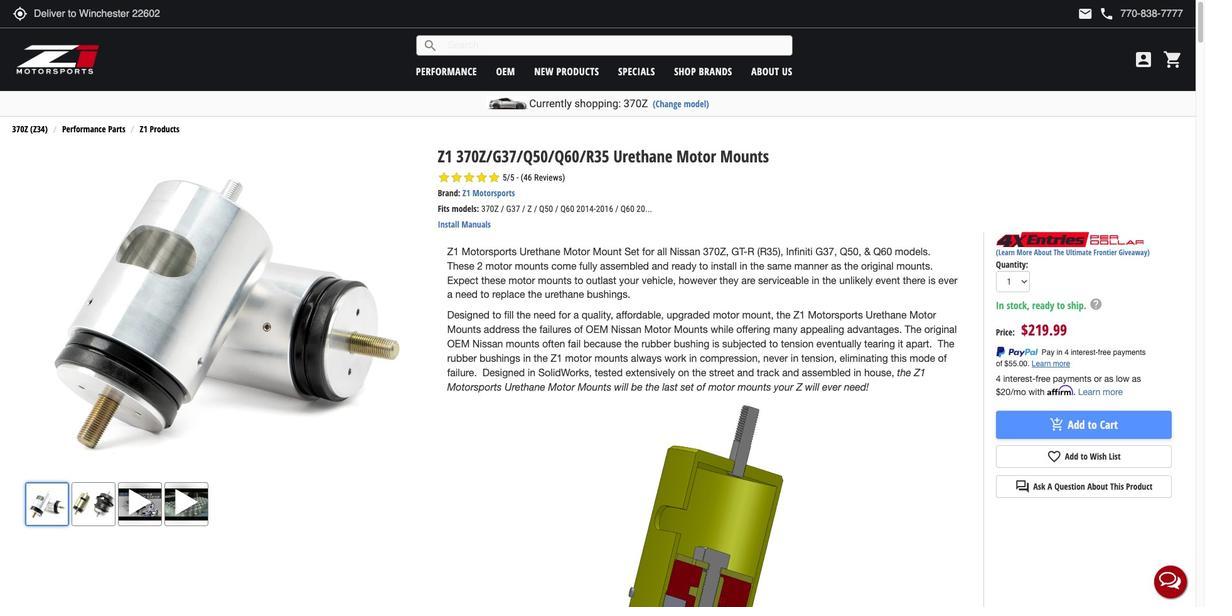 Task type: vqa. For each thing, say whether or not it's contained in the screenshot.
Z1 Products link
yes



Task type: describe. For each thing, give the bounding box(es) containing it.
(learn more about the ultimate frontier giveaway)
[[996, 247, 1150, 258]]

performance
[[416, 64, 477, 78]]

in down gt- on the right of the page
[[740, 260, 747, 272]]

mounts down address
[[506, 338, 539, 350]]

models.
[[895, 246, 931, 257]]

search
[[423, 38, 438, 53]]

urethane inside the z1 motorsports urethane motor mounts will be the last set of motor mounts your z will ever need!
[[505, 381, 545, 393]]

need inside z1 motorsports urethane motor mount set for all nissan 370z, gt-r (r35), infiniti g37, q50, & q60 models. these 2 motor mounts come fully assembled and ready to install in the same manner as the original mounts. expect these motor mounts to outlast your vehicle, however they are serviceable in the unlikely event there is ever a need to replace the urethane bushings.
[[455, 289, 478, 300]]

0 horizontal spatial 370z
[[12, 123, 28, 135]]

failures
[[539, 324, 571, 335]]

for inside z1 motorsports urethane motor mount set for all nissan 370z, gt-r (r35), infiniti g37, q50, & q60 models. these 2 motor mounts come fully assembled and ready to install in the same manner as the original mounts. expect these motor mounts to outlast your vehicle, however they are serviceable in the unlikely event there is ever a need to replace the urethane bushings.
[[642, 246, 654, 257]]

question_answer ask a question about this product
[[1015, 480, 1153, 495]]

370z (z34) link
[[12, 123, 48, 135]]

advantages. the
[[847, 324, 922, 335]]

assembled inside designed to fill the need for a quality, affordable, upgraded motor mount, the z1 motorsports urethane motor mounts address the failures of oem nissan motor mounts while offering many appealing advantages. the original oem nissan mounts often fail because the rubber bushing is subjected to tension eventually tearing it apart.  the rubber bushings in the z1 motor mounts always work in compression, never in tension, eliminating this mode of failure.  designed in solidworks, tested extensively on the street and track and assembled in house,
[[802, 367, 851, 378]]

original inside designed to fill the need for a quality, affordable, upgraded motor mount, the z1 motorsports urethane motor mounts address the failures of oem nissan motor mounts while offering many appealing advantages. the original oem nissan mounts often fail because the rubber bushing is subjected to tension eventually tearing it apart.  the rubber bushings in the z1 motor mounts always work in compression, never in tension, eliminating this mode of failure.  designed in solidworks, tested extensively on the street and track and assembled in house,
[[924, 324, 957, 335]]

motorsports urethane
[[808, 310, 907, 321]]

2 horizontal spatial as
[[1132, 374, 1141, 384]]

about inside question_answer ask a question about this product
[[1087, 481, 1108, 493]]

z1 inside z1 motorsports urethane motor mount set for all nissan 370z, gt-r (r35), infiniti g37, q50, & q60 models. these 2 motor mounts come fully assembled and ready to install in the same manner as the original mounts. expect these motor mounts to outlast your vehicle, however they are serviceable in the unlikely event there is ever a need to replace the urethane bushings.
[[447, 246, 459, 257]]

come
[[551, 260, 577, 272]]

performance
[[62, 123, 106, 135]]

the left failures
[[523, 324, 537, 335]]

affirm
[[1047, 385, 1073, 396]]

be
[[631, 381, 643, 393]]

the right on on the bottom
[[692, 367, 706, 378]]

motor down fail at the bottom
[[565, 353, 592, 364]]

20...
[[637, 204, 652, 214]]

1 horizontal spatial about
[[1034, 247, 1052, 258]]

upgraded
[[667, 310, 710, 321]]

new
[[534, 64, 554, 78]]

z1 inside the z1 motorsports urethane motor mounts will be the last set of motor mounts your z will ever need!
[[914, 367, 926, 378]]

1 horizontal spatial and
[[737, 367, 754, 378]]

product
[[1126, 481, 1153, 493]]

never
[[763, 353, 788, 364]]

free
[[1036, 374, 1051, 384]]

assembled inside z1 motorsports urethane motor mount set for all nissan 370z, gt-r (r35), infiniti g37, q50, & q60 models. these 2 motor mounts come fully assembled and ready to install in the same manner as the original mounts. expect these motor mounts to outlast your vehicle, however they are serviceable in the unlikely event there is ever a need to replace the urethane bushings.
[[600, 260, 649, 272]]

are
[[741, 275, 755, 286]]

z1 up many
[[793, 310, 805, 321]]

add for add to cart
[[1068, 417, 1085, 432]]

your inside the z1 motorsports urethane motor mounts will be the last set of motor mounts your z will ever need!
[[774, 381, 793, 393]]

1 horizontal spatial q60
[[621, 204, 635, 214]]

parts
[[108, 123, 125, 135]]

a
[[1048, 481, 1052, 493]]

oem link
[[496, 64, 515, 78]]

set
[[681, 381, 694, 393]]

z1 370z/g37/q50/q60/r35 urethane motor mounts star star star star star 5/5 - (46 reviews) brand: z1 motorsports fits models: 370z / g37 / z / q50 / q60 2014-2016 / q60 20... install manuals
[[438, 145, 769, 231]]

1 will from the left
[[614, 381, 629, 393]]

is inside designed to fill the need for a quality, affordable, upgraded motor mount, the z1 motorsports urethane motor mounts address the failures of oem nissan motor mounts while offering many appealing advantages. the original oem nissan mounts often fail because the rubber bushing is subjected to tension eventually tearing it apart.  the rubber bushings in the z1 motor mounts always work in compression, never in tension, eliminating this mode of failure.  designed in solidworks, tested extensively on the street and track and assembled in house,
[[712, 338, 720, 350]]

1 vertical spatial rubber
[[447, 353, 477, 364]]

help
[[1089, 298, 1103, 312]]

in down manner
[[812, 275, 820, 286]]

0 vertical spatial about
[[751, 64, 779, 78]]

new products link
[[534, 64, 599, 78]]

0 horizontal spatial q60
[[560, 204, 574, 214]]

motor up replace
[[509, 275, 535, 286]]

quantity:
[[996, 259, 1028, 271]]

2016
[[596, 204, 613, 214]]

cart
[[1100, 417, 1118, 432]]

model)
[[684, 98, 709, 110]]

370z/g37/q50/q60/r35
[[456, 145, 609, 168]]

price:
[[996, 326, 1015, 338]]

g37
[[506, 204, 520, 214]]

q50
[[539, 204, 553, 214]]

motor inside the z1 motorsports urethane motor mounts will be the last set of motor mounts your z will ever need!
[[708, 381, 735, 393]]

(z34)
[[30, 123, 48, 135]]

the down the this
[[897, 367, 911, 378]]

list
[[1109, 451, 1121, 463]]

motor inside the z1 motorsports urethane motor mounts will be the last set of motor mounts your z will ever need!
[[548, 381, 575, 393]]

learn
[[1078, 387, 1100, 397]]

install
[[711, 260, 737, 272]]

on
[[678, 367, 689, 378]]

to inside in stock, ready to ship. help
[[1057, 299, 1065, 313]]

motor up these
[[486, 260, 512, 272]]

of oem
[[574, 324, 608, 335]]

motorsports inside the z1 motorsports urethane motor mounts will be the last set of motor mounts your z will ever need!
[[447, 381, 502, 393]]

because
[[584, 338, 622, 350]]

1 horizontal spatial nissan
[[611, 324, 642, 335]]

motor inside z1 370z/g37/q50/q60/r35 urethane motor mounts star star star star star 5/5 - (46 reviews) brand: z1 motorsports fits models: 370z / g37 / z / q50 / q60 2014-2016 / q60 20... install manuals
[[676, 145, 716, 168]]

unlikely
[[839, 275, 873, 286]]

mount,
[[742, 310, 774, 321]]

the right replace
[[528, 289, 542, 300]]

the right fill
[[517, 310, 531, 321]]

in right bushings
[[523, 353, 531, 364]]

in stock, ready to ship. help
[[996, 298, 1103, 313]]

motorsports inside z1 370z/g37/q50/q60/r35 urethane motor mounts star star star star star 5/5 - (46 reviews) brand: z1 motorsports fits models: 370z / g37 / z / q50 / q60 2014-2016 / q60 20... install manuals
[[472, 187, 515, 199]]

0 vertical spatial oem
[[496, 64, 515, 78]]

these
[[481, 275, 506, 286]]

frontier
[[1094, 247, 1117, 258]]

2 will from the left
[[805, 381, 820, 393]]

to down 370z,
[[699, 260, 708, 272]]

work
[[664, 353, 686, 364]]

5 star from the left
[[488, 172, 501, 184]]

the inside designed to fill the need for a quality, affordable, upgraded motor mount, the z1 motorsports urethane motor mounts address the failures of oem nissan motor mounts while offering many appealing advantages. the original oem nissan mounts often fail because the rubber bushing is subjected to tension eventually tearing it apart.  the rubber bushings in the z1 motor mounts always work in compression, never in tension, eliminating this mode of failure.  designed in solidworks, tested extensively on the street and track and assembled in house,
[[938, 338, 954, 350]]

to up never
[[769, 338, 778, 350]]

urethane
[[545, 289, 584, 300]]

motor inside z1 motorsports urethane motor mount set for all nissan 370z, gt-r (r35), infiniti g37, q50, & q60 models. these 2 motor mounts come fully assembled and ready to install in the same manner as the original mounts. expect these motor mounts to outlast your vehicle, however they are serviceable in the unlikely event there is ever a need to replace the urethane bushings.
[[563, 246, 590, 257]]

vehicle, however
[[642, 275, 717, 286]]

(learn more about the ultimate frontier giveaway) link
[[996, 247, 1150, 258]]

z1 products
[[140, 123, 179, 135]]

of inside designed to fill the need for a quality, affordable, upgraded motor mount, the z1 motorsports urethane motor mounts address the failures of oem nissan motor mounts while offering many appealing advantages. the original oem nissan mounts often fail because the rubber bushing is subjected to tension eventually tearing it apart.  the rubber bushings in the z1 motor mounts always work in compression, never in tension, eliminating this mode of failure.  designed in solidworks, tested extensively on the street and track and assembled in house,
[[938, 353, 947, 364]]

z inside z1 370z/g37/q50/q60/r35 urethane motor mounts star star star star star 5/5 - (46 reviews) brand: z1 motorsports fits models: 370z / g37 / z / q50 / q60 2014-2016 / q60 20... install manuals
[[527, 204, 532, 214]]

motor down affordable,
[[644, 324, 671, 335]]

2 / from the left
[[522, 204, 525, 214]]

ready inside z1 motorsports urethane motor mount set for all nissan 370z, gt-r (r35), infiniti g37, q50, & q60 models. these 2 motor mounts come fully assembled and ready to install in the same manner as the original mounts. expect these motor mounts to outlast your vehicle, however they are serviceable in the unlikely event there is ever a need to replace the urethane bushings.
[[672, 260, 696, 272]]

370z inside z1 370z/g37/q50/q60/r35 urethane motor mounts star star star star star 5/5 - (46 reviews) brand: z1 motorsports fits models: 370z / g37 / z / q50 / q60 2014-2016 / q60 20... install manuals
[[481, 204, 499, 214]]

is inside z1 motorsports urethane motor mount set for all nissan 370z, gt-r (r35), infiniti g37, q50, & q60 models. these 2 motor mounts come fully assembled and ready to install in the same manner as the original mounts. expect these motor mounts to outlast your vehicle, however they are serviceable in the unlikely event there is ever a need to replace the urethane bushings.
[[928, 275, 936, 286]]

original inside z1 motorsports urethane motor mount set for all nissan 370z, gt-r (r35), infiniti g37, q50, & q60 models. these 2 motor mounts come fully assembled and ready to install in the same manner as the original mounts. expect these motor mounts to outlast your vehicle, however they are serviceable in the unlikely event there is ever a need to replace the urethane bushings.
[[861, 260, 894, 272]]

the down extensively
[[645, 381, 660, 393]]

tearing
[[864, 338, 895, 350]]

0 vertical spatial rubber
[[641, 338, 671, 350]]

products
[[150, 123, 179, 135]]

phone link
[[1099, 6, 1183, 21]]

favorite_border
[[1047, 450, 1062, 465]]

models:
[[452, 203, 479, 215]]

while offering
[[711, 324, 770, 335]]

z1 motorsports urethane motor mount set for all nissan 370z, gt-r (r35), infiniti g37, q50, & q60 models. these 2 motor mounts come fully assembled and ready to install in the same manner as the original mounts. expect these motor mounts to outlast your vehicle, however they are serviceable in the unlikely event there is ever a need to replace the urethane bushings.
[[447, 246, 958, 300]]

install
[[438, 219, 459, 231]]

performance parts
[[62, 123, 125, 135]]

ultimate
[[1066, 247, 1092, 258]]

of inside the z1 motorsports urethane motor mounts will be the last set of motor mounts your z will ever need!
[[697, 381, 706, 393]]

mounts left the come
[[515, 260, 549, 272]]

in
[[996, 299, 1004, 313]]

address
[[484, 324, 520, 335]]

manuals
[[461, 219, 491, 231]]

this
[[1110, 481, 1124, 493]]

currently
[[529, 97, 572, 110]]

my_location
[[13, 6, 28, 21]]

$20
[[996, 387, 1011, 397]]

z1 down often
[[551, 353, 562, 364]]

$219.99
[[1021, 319, 1067, 340]]

giveaway)
[[1119, 247, 1150, 258]]

event
[[876, 275, 900, 286]]

infiniti
[[786, 246, 813, 257]]

bushing
[[674, 338, 709, 350]]

to inside add_shopping_cart add to cart
[[1088, 417, 1097, 432]]

z1 up models:
[[462, 187, 470, 199]]

this
[[891, 353, 907, 364]]



Task type: locate. For each thing, give the bounding box(es) containing it.
z1 motorsports link
[[462, 187, 515, 199]]

fully
[[579, 260, 597, 272]]

the up always
[[624, 338, 639, 350]]

2 horizontal spatial 370z
[[624, 97, 648, 110]]

rubber up always
[[641, 338, 671, 350]]

0 horizontal spatial assembled
[[600, 260, 649, 272]]

mounts
[[515, 260, 549, 272], [538, 275, 572, 286], [506, 338, 539, 350], [595, 353, 628, 364], [738, 381, 771, 393]]

will left be at the bottom right of page
[[614, 381, 629, 393]]

2 star from the left
[[450, 172, 463, 184]]

ask
[[1033, 481, 1045, 493]]

Search search field
[[438, 36, 792, 55]]

ship.
[[1068, 299, 1086, 313]]

need up failures
[[533, 310, 556, 321]]

z1 up these
[[447, 246, 459, 257]]

0 horizontal spatial about
[[751, 64, 779, 78]]

they
[[719, 275, 739, 286]]

track
[[757, 367, 779, 378]]

tension
[[781, 338, 814, 350]]

in down the tension
[[791, 353, 799, 364]]

0 horizontal spatial oem
[[447, 338, 470, 350]]

shopping:
[[575, 97, 621, 110]]

fits
[[438, 203, 450, 215]]

0 vertical spatial a
[[447, 289, 453, 300]]

about us
[[751, 64, 793, 78]]

ever inside the z1 motorsports urethane motor mounts will be the last set of motor mounts your z will ever need!
[[822, 381, 841, 393]]

mounts inside the z1 motorsports urethane motor mounts will be the last set of motor mounts your z will ever need!
[[738, 381, 771, 393]]

/ right 2016
[[615, 204, 619, 214]]

370z left (z34)
[[12, 123, 28, 135]]

stock,
[[1007, 299, 1030, 313]]

0 vertical spatial designed
[[447, 310, 490, 321]]

oem inside designed to fill the need for a quality, affordable, upgraded motor mount, the z1 motorsports urethane motor mounts address the failures of oem nissan motor mounts while offering many appealing advantages. the original oem nissan mounts often fail because the rubber bushing is subjected to tension eventually tearing it apart.  the rubber bushings in the z1 motor mounts always work in compression, never in tension, eliminating this mode of failure.  designed in solidworks, tested extensively on the street and track and assembled in house,
[[447, 338, 470, 350]]

1 vertical spatial ever
[[822, 381, 841, 393]]

nissan up bushings
[[472, 338, 503, 350]]

designed to fill the need for a quality, affordable, upgraded motor mount, the z1 motorsports urethane motor mounts address the failures of oem nissan motor mounts while offering many appealing advantages. the original oem nissan mounts often fail because the rubber bushing is subjected to tension eventually tearing it apart.  the rubber bushings in the z1 motor mounts always work in compression, never in tension, eliminating this mode of failure.  designed in solidworks, tested extensively on the street and track and assembled in house,
[[447, 310, 957, 378]]

1 horizontal spatial of
[[938, 353, 947, 364]]

4 / from the left
[[555, 204, 558, 214]]

0 vertical spatial the
[[1054, 247, 1064, 258]]

with
[[1029, 387, 1045, 397]]

as down g37,
[[831, 260, 841, 272]]

a inside z1 motorsports urethane motor mount set for all nissan 370z, gt-r (r35), infiniti g37, q50, & q60 models. these 2 motor mounts come fully assembled and ready to install in the same manner as the original mounts. expect these motor mounts to outlast your vehicle, however they are serviceable in the unlikely event there is ever a need to replace the urethane bushings.
[[447, 289, 453, 300]]

1 vertical spatial oem
[[447, 338, 470, 350]]

0 horizontal spatial is
[[712, 338, 720, 350]]

ready
[[672, 260, 696, 272], [1032, 299, 1054, 313]]

1 horizontal spatial assembled
[[802, 367, 851, 378]]

mounts
[[720, 145, 769, 168], [447, 324, 481, 335], [674, 324, 708, 335], [578, 381, 611, 393]]

extensively
[[626, 367, 675, 378]]

1 horizontal spatial will
[[805, 381, 820, 393]]

of right set
[[697, 381, 706, 393]]

ready up the 'vehicle, however'
[[672, 260, 696, 272]]

account_box link
[[1130, 50, 1157, 70]]

the
[[1054, 247, 1064, 258], [938, 338, 954, 350]]

1 vertical spatial urethane
[[520, 246, 560, 257]]

add for add to wish list
[[1065, 451, 1078, 463]]

motor down model)
[[676, 145, 716, 168]]

0 horizontal spatial the
[[938, 338, 954, 350]]

to left ship.
[[1057, 299, 1065, 313]]

1 vertical spatial need
[[533, 310, 556, 321]]

1 vertical spatial a
[[573, 310, 579, 321]]

1 horizontal spatial oem
[[496, 64, 515, 78]]

q60 right "&"
[[873, 246, 892, 257]]

expect
[[447, 275, 478, 286]]

0 horizontal spatial rubber
[[447, 353, 477, 364]]

a
[[447, 289, 453, 300], [573, 310, 579, 321]]

(change
[[653, 98, 682, 110]]

eliminating
[[840, 353, 888, 364]]

0 horizontal spatial a
[[447, 289, 453, 300]]

compression,
[[700, 353, 760, 364]]

1 horizontal spatial your
[[774, 381, 793, 393]]

ever right there
[[938, 275, 958, 286]]

nissan down affordable,
[[611, 324, 642, 335]]

always
[[631, 353, 662, 364]]

the down often
[[534, 353, 548, 364]]

1 vertical spatial motorsports
[[462, 246, 517, 257]]

1 horizontal spatial the
[[1054, 247, 1064, 258]]

urethane for motorsports
[[520, 246, 560, 257]]

1 horizontal spatial rubber
[[641, 338, 671, 350]]

outlast
[[586, 275, 616, 286]]

about
[[751, 64, 779, 78], [1034, 247, 1052, 258], [1087, 481, 1108, 493]]

urethane up the come
[[520, 246, 560, 257]]

and inside z1 motorsports urethane motor mount set for all nissan 370z, gt-r (r35), infiniti g37, q50, & q60 models. these 2 motor mounts come fully assembled and ready to install in the same manner as the original mounts. expect these motor mounts to outlast your vehicle, however they are serviceable in the unlikely event there is ever a need to replace the urethane bushings.
[[652, 260, 669, 272]]

nissan right all
[[670, 246, 700, 257]]

mount
[[593, 246, 622, 257]]

4 star from the left
[[475, 172, 488, 184]]

in left solidworks,
[[528, 367, 536, 378]]

q60 inside z1 motorsports urethane motor mount set for all nissan 370z, gt-r (r35), infiniti g37, q50, & q60 models. these 2 motor mounts come fully assembled and ready to install in the same manner as the original mounts. expect these motor mounts to outlast your vehicle, however they are serviceable in the unlikely event there is ever a need to replace the urethane bushings.
[[873, 246, 892, 257]]

motor up fully
[[563, 246, 590, 257]]

for left all
[[642, 246, 654, 257]]

1 vertical spatial designed
[[483, 367, 525, 378]]

need down expect
[[455, 289, 478, 300]]

0 vertical spatial nissan
[[670, 246, 700, 257]]

assembled down tension,
[[802, 367, 851, 378]]

0 vertical spatial z
[[527, 204, 532, 214]]

2 vertical spatial 370z
[[481, 204, 499, 214]]

2 vertical spatial about
[[1087, 481, 1108, 493]]

motorsports
[[472, 187, 515, 199], [462, 246, 517, 257], [447, 381, 502, 393]]

need inside designed to fill the need for a quality, affordable, upgraded motor mount, the z1 motorsports urethane motor mounts address the failures of oem nissan motor mounts while offering many appealing advantages. the original oem nissan mounts often fail because the rubber bushing is subjected to tension eventually tearing it apart.  the rubber bushings in the z1 motor mounts always work in compression, never in tension, eliminating this mode of failure.  designed in solidworks, tested extensively on the street and track and assembled in house,
[[533, 310, 556, 321]]

4 interest-free payments or as low as $20 /mo with affirm . learn more
[[996, 374, 1141, 397]]

(learn
[[996, 247, 1015, 258]]

ready up $219.99
[[1032, 299, 1054, 313]]

a down expect
[[447, 289, 453, 300]]

shopping_cart
[[1163, 50, 1183, 70]]

370z down z1 motorsports link
[[481, 204, 499, 214]]

motor down solidworks,
[[548, 381, 575, 393]]

0 horizontal spatial and
[[652, 260, 669, 272]]

wish
[[1090, 451, 1107, 463]]

3 / from the left
[[534, 204, 537, 214]]

1 vertical spatial original
[[924, 324, 957, 335]]

question_answer
[[1015, 480, 1030, 495]]

1 vertical spatial nissan
[[611, 324, 642, 335]]

0 vertical spatial your
[[619, 275, 639, 286]]

more
[[1103, 387, 1123, 397]]

/
[[501, 204, 504, 214], [522, 204, 525, 214], [534, 204, 537, 214], [555, 204, 558, 214], [615, 204, 619, 214]]

/ left g37
[[501, 204, 504, 214]]

370z (z34)
[[12, 123, 48, 135]]

1 vertical spatial assembled
[[802, 367, 851, 378]]

add right add_shopping_cart at the bottom
[[1068, 417, 1085, 432]]

0 vertical spatial is
[[928, 275, 936, 286]]

motor up while offering
[[713, 310, 739, 321]]

1 vertical spatial the
[[938, 338, 954, 350]]

the right "it"
[[938, 338, 954, 350]]

add right favorite_border at the bottom right of page
[[1065, 451, 1078, 463]]

need
[[455, 289, 478, 300], [533, 310, 556, 321]]

to down fully
[[574, 275, 583, 286]]

z inside the z1 motorsports urethane motor mounts will be the last set of motor mounts your z will ever need!
[[796, 381, 802, 393]]

3 star from the left
[[463, 172, 475, 184]]

/ right g37
[[522, 204, 525, 214]]

rubber
[[641, 338, 671, 350], [447, 353, 477, 364]]

z1
[[140, 123, 148, 135], [438, 145, 452, 168], [462, 187, 470, 199], [447, 246, 459, 257], [793, 310, 805, 321], [551, 353, 562, 364], [914, 367, 926, 378]]

1 vertical spatial is
[[712, 338, 720, 350]]

370z left (change
[[624, 97, 648, 110]]

1 / from the left
[[501, 204, 504, 214]]

it
[[898, 338, 903, 350]]

1 horizontal spatial ever
[[938, 275, 958, 286]]

as right "low" at the right bottom of the page
[[1132, 374, 1141, 384]]

0 vertical spatial urethane
[[613, 145, 672, 168]]

bushings
[[480, 353, 520, 364]]

0 vertical spatial for
[[642, 246, 654, 257]]

0 horizontal spatial as
[[831, 260, 841, 272]]

in down bushing
[[689, 353, 697, 364]]

1 vertical spatial add
[[1065, 451, 1078, 463]]

many
[[773, 324, 798, 335]]

1 vertical spatial z
[[796, 381, 802, 393]]

0 vertical spatial ever
[[938, 275, 958, 286]]

or
[[1094, 374, 1102, 384]]

shopping_cart link
[[1160, 50, 1183, 70]]

in up need!
[[854, 367, 861, 378]]

1 horizontal spatial need
[[533, 310, 556, 321]]

2 horizontal spatial nissan
[[670, 246, 700, 257]]

to inside favorite_border add to wish list
[[1081, 451, 1088, 463]]

as inside z1 motorsports urethane motor mount set for all nissan 370z, gt-r (r35), infiniti g37, q50, & q60 models. these 2 motor mounts come fully assembled and ready to install in the same manner as the original mounts. expect these motor mounts to outlast your vehicle, however they are serviceable in the unlikely event there is ever a need to replace the urethane bushings.
[[831, 260, 841, 272]]

affordable,
[[616, 310, 664, 321]]

urethane inside z1 motorsports urethane motor mount set for all nissan 370z, gt-r (r35), infiniti g37, q50, & q60 models. these 2 motor mounts come fully assembled and ready to install in the same manner as the original mounts. expect these motor mounts to outlast your vehicle, however they are serviceable in the unlikely event there is ever a need to replace the urethane bushings.
[[520, 246, 560, 257]]

0 horizontal spatial z
[[527, 204, 532, 214]]

1 horizontal spatial for
[[642, 246, 654, 257]]

mounts inside z1 370z/g37/q50/q60/r35 urethane motor mounts star star star star star 5/5 - (46 reviews) brand: z1 motorsports fits models: 370z / g37 / z / q50 / q60 2014-2016 / q60 20... install manuals
[[720, 145, 769, 168]]

set
[[624, 246, 640, 257]]

1 horizontal spatial as
[[1104, 374, 1114, 384]]

0 vertical spatial 370z
[[624, 97, 648, 110]]

about left us
[[751, 64, 779, 78]]

ever left need!
[[822, 381, 841, 393]]

your inside z1 motorsports urethane motor mount set for all nissan 370z, gt-r (r35), infiniti g37, q50, & q60 models. these 2 motor mounts come fully assembled and ready to install in the same manner as the original mounts. expect these motor mounts to outlast your vehicle, however they are serviceable in the unlikely event there is ever a need to replace the urethane bushings.
[[619, 275, 639, 286]]

urethane for 370z/g37/q50/q60/r35
[[613, 145, 672, 168]]

low
[[1116, 374, 1130, 384]]

1 vertical spatial for
[[559, 310, 571, 321]]

2014-
[[576, 204, 596, 214]]

0 vertical spatial need
[[455, 289, 478, 300]]

mounts down the come
[[538, 275, 572, 286]]

0 vertical spatial assembled
[[600, 260, 649, 272]]

account_box
[[1134, 50, 1154, 70]]

0 vertical spatial motorsports
[[472, 187, 515, 199]]

urethane inside z1 370z/g37/q50/q60/r35 urethane motor mounts star star star star star 5/5 - (46 reviews) brand: z1 motorsports fits models: 370z / g37 / z / q50 / q60 2014-2016 / q60 20... install manuals
[[613, 145, 672, 168]]

about left this
[[1087, 481, 1108, 493]]

0 horizontal spatial nissan
[[472, 338, 503, 350]]

z1 motorsports logo image
[[16, 44, 100, 75]]

original down "&"
[[861, 260, 894, 272]]

appealing
[[800, 324, 844, 335]]

motorsports down bushings
[[447, 381, 502, 393]]

1 vertical spatial of
[[697, 381, 706, 393]]

0 horizontal spatial of
[[697, 381, 706, 393]]

0 vertical spatial of
[[938, 353, 947, 364]]

designed down expect
[[447, 310, 490, 321]]

is up compression,
[[712, 338, 720, 350]]

mail phone
[[1078, 6, 1114, 21]]

the left ultimate
[[1054, 247, 1064, 258]]

shop
[[674, 64, 696, 78]]

as right 'or'
[[1104, 374, 1114, 384]]

all
[[657, 246, 667, 257]]

for inside designed to fill the need for a quality, affordable, upgraded motor mount, the z1 motorsports urethane motor mounts address the failures of oem nissan motor mounts while offering many appealing advantages. the original oem nissan mounts often fail because the rubber bushing is subjected to tension eventually tearing it apart.  the rubber bushings in the z1 motor mounts always work in compression, never in tension, eliminating this mode of failure.  designed in solidworks, tested extensively on the street and track and assembled in house,
[[559, 310, 571, 321]]

2 horizontal spatial about
[[1087, 481, 1108, 493]]

1 vertical spatial about
[[1034, 247, 1052, 258]]

same
[[767, 260, 792, 272]]

2 horizontal spatial q60
[[873, 246, 892, 257]]

of right mode
[[938, 353, 947, 364]]

urethane up "20..." at the right top of the page
[[613, 145, 672, 168]]

0 horizontal spatial ever
[[822, 381, 841, 393]]

about right more
[[1034, 247, 1052, 258]]

2 horizontal spatial and
[[782, 367, 799, 378]]

to left wish
[[1081, 451, 1088, 463]]

motor
[[486, 260, 512, 272], [509, 275, 535, 286], [713, 310, 739, 321], [565, 353, 592, 364], [708, 381, 735, 393]]

is right there
[[928, 275, 936, 286]]

.
[[1073, 387, 1076, 397]]

1 horizontal spatial a
[[573, 310, 579, 321]]

often
[[542, 338, 565, 350]]

1 vertical spatial your
[[774, 381, 793, 393]]

1 horizontal spatial is
[[928, 275, 936, 286]]

rubber left bushings
[[447, 353, 477, 364]]

and
[[652, 260, 669, 272], [737, 367, 754, 378], [782, 367, 799, 378]]

q60 left 2014- at the top
[[560, 204, 574, 214]]

5 / from the left
[[615, 204, 619, 214]]

add_shopping_cart add to cart
[[1050, 417, 1118, 433]]

a inside designed to fill the need for a quality, affordable, upgraded motor mount, the z1 motorsports urethane motor mounts address the failures of oem nissan motor mounts while offering many appealing advantages. the original oem nissan mounts often fail because the rubber bushing is subjected to tension eventually tearing it apart.  the rubber bushings in the z1 motor mounts always work in compression, never in tension, eliminating this mode of failure.  designed in solidworks, tested extensively on the street and track and assembled in house,
[[573, 310, 579, 321]]

mounts down track
[[738, 381, 771, 393]]

to down these
[[480, 289, 489, 300]]

the z1 motorsports urethane motor mounts will be the last set of motor mounts your z will ever need!
[[447, 367, 926, 393]]

q60 left "20..." at the right top of the page
[[621, 204, 635, 214]]

(change model) link
[[653, 98, 709, 110]]

0 vertical spatial add
[[1068, 417, 1085, 432]]

1 vertical spatial 370z
[[12, 123, 28, 135]]

to left cart
[[1088, 417, 1097, 432]]

oem
[[496, 64, 515, 78], [447, 338, 470, 350]]

the down manner
[[822, 275, 837, 286]]

ever inside z1 motorsports urethane motor mount set for all nissan 370z, gt-r (r35), infiniti g37, q50, & q60 models. these 2 motor mounts come fully assembled and ready to install in the same manner as the original mounts. expect these motor mounts to outlast your vehicle, however they are serviceable in the unlikely event there is ever a need to replace the urethane bushings.
[[938, 275, 958, 286]]

z down tension,
[[796, 381, 802, 393]]

tested
[[595, 367, 623, 378]]

0 horizontal spatial your
[[619, 275, 639, 286]]

manner
[[794, 260, 828, 272]]

last
[[662, 381, 678, 393]]

mode
[[910, 353, 935, 364]]

motorsports inside z1 motorsports urethane motor mount set for all nissan 370z, gt-r (r35), infiniti g37, q50, & q60 models. these 2 motor mounts come fully assembled and ready to install in the same manner as the original mounts. expect these motor mounts to outlast your vehicle, however they are serviceable in the unlikely event there is ever a need to replace the urethane bushings.
[[462, 246, 517, 257]]

1 horizontal spatial original
[[924, 324, 957, 335]]

0 vertical spatial original
[[861, 260, 894, 272]]

motorsports down 5/5 -
[[472, 187, 515, 199]]

0 vertical spatial ready
[[672, 260, 696, 272]]

and down compression,
[[737, 367, 754, 378]]

urethane down bushings
[[505, 381, 545, 393]]

favorite_border add to wish list
[[1047, 450, 1121, 465]]

install manuals link
[[438, 219, 491, 231]]

ready inside in stock, ready to ship. help
[[1032, 299, 1054, 313]]

z right g37
[[527, 204, 532, 214]]

nissan inside z1 motorsports urethane motor mount set for all nissan 370z, gt-r (r35), infiniti g37, q50, & q60 models. these 2 motor mounts come fully assembled and ready to install in the same manner as the original mounts. expect these motor mounts to outlast your vehicle, however they are serviceable in the unlikely event there is ever a need to replace the urethane bushings.
[[670, 246, 700, 257]]

motorsports up 2
[[462, 246, 517, 257]]

mounts inside the z1 motorsports urethane motor mounts will be the last set of motor mounts your z will ever need!
[[578, 381, 611, 393]]

to left fill
[[492, 310, 501, 321]]

of
[[938, 353, 947, 364], [697, 381, 706, 393]]

1 horizontal spatial ready
[[1032, 299, 1054, 313]]

z1 down mode
[[914, 367, 926, 378]]

1 vertical spatial ready
[[1032, 299, 1054, 313]]

motor down there
[[909, 310, 936, 321]]

2 vertical spatial motorsports
[[447, 381, 502, 393]]

assembled
[[600, 260, 649, 272], [802, 367, 851, 378]]

your down track
[[774, 381, 793, 393]]

mounts up tested
[[595, 353, 628, 364]]

gt-
[[732, 246, 748, 257]]

2 vertical spatial urethane
[[505, 381, 545, 393]]

0 horizontal spatial ready
[[672, 260, 696, 272]]

0 horizontal spatial original
[[861, 260, 894, 272]]

1 star from the left
[[438, 172, 450, 184]]

a up of oem
[[573, 310, 579, 321]]

your up 'bushings.'
[[619, 275, 639, 286]]

the down q50,
[[844, 260, 858, 272]]

2 vertical spatial nissan
[[472, 338, 503, 350]]

add_shopping_cart
[[1050, 418, 1065, 433]]

the up many
[[776, 310, 791, 321]]

0 horizontal spatial will
[[614, 381, 629, 393]]

urethane
[[613, 145, 672, 168], [520, 246, 560, 257], [505, 381, 545, 393]]

0 horizontal spatial need
[[455, 289, 478, 300]]

add inside favorite_border add to wish list
[[1065, 451, 1078, 463]]

motor down the "street"
[[708, 381, 735, 393]]

and down all
[[652, 260, 669, 272]]

as
[[831, 260, 841, 272], [1104, 374, 1114, 384], [1132, 374, 1141, 384]]

1 horizontal spatial 370z
[[481, 204, 499, 214]]

learn more link
[[1078, 387, 1123, 397]]

z1 left products
[[140, 123, 148, 135]]

add inside add_shopping_cart add to cart
[[1068, 417, 1085, 432]]

370z
[[624, 97, 648, 110], [12, 123, 28, 135], [481, 204, 499, 214]]

0 horizontal spatial for
[[559, 310, 571, 321]]

the down r
[[750, 260, 764, 272]]

1 horizontal spatial z
[[796, 381, 802, 393]]

z1 up brand:
[[438, 145, 452, 168]]

/ right q50
[[555, 204, 558, 214]]



